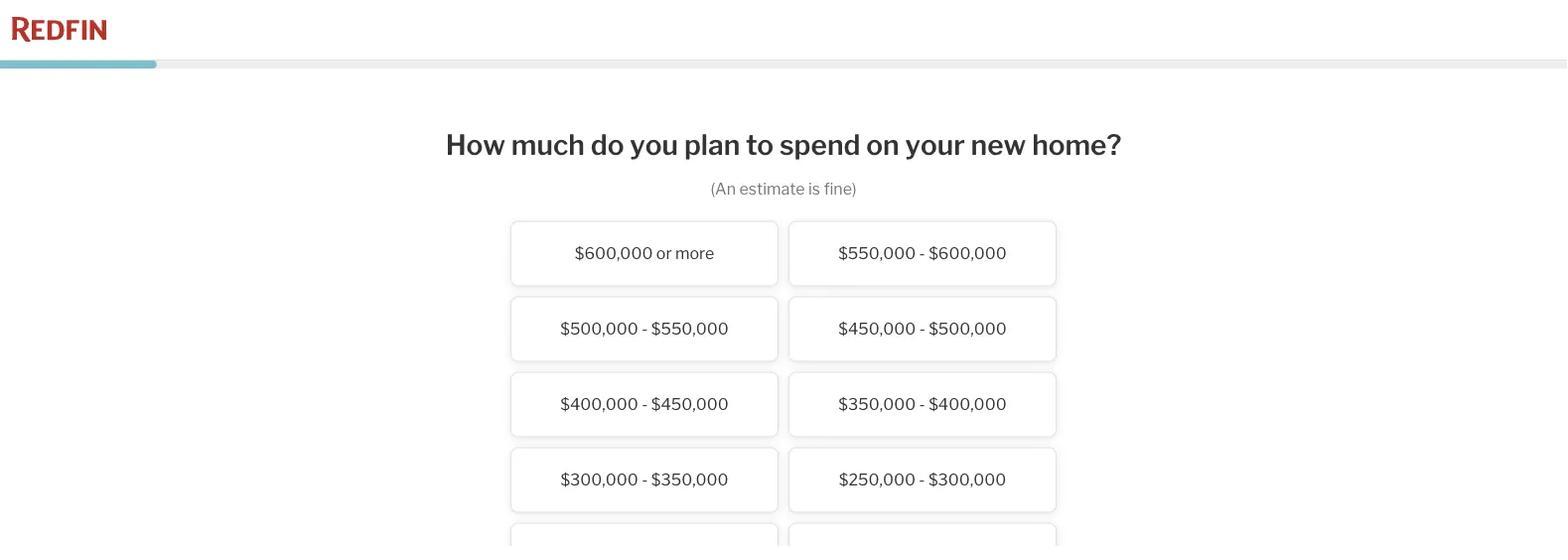 Task type: vqa. For each thing, say whether or not it's contained in the screenshot.
the - associated with $400,000
yes



Task type: describe. For each thing, give the bounding box(es) containing it.
$250,000 - $300,000
[[839, 470, 1006, 490]]

to
[[746, 128, 774, 161]]

1 $600,000 from the left
[[575, 244, 653, 263]]

your
[[905, 128, 965, 161]]

1 vertical spatial $350,000
[[651, 470, 729, 490]]

2 $500,000 from the left
[[929, 319, 1007, 339]]

$500,000 - $550,000
[[560, 319, 729, 339]]

- for $550,000
[[919, 244, 925, 263]]

how much do you plan to spend on your new home?
[[446, 128, 1122, 161]]

$400,000 - $450,000
[[560, 395, 729, 414]]

- for $250,000
[[919, 470, 925, 490]]

much
[[511, 128, 585, 161]]

1 horizontal spatial $350,000
[[839, 395, 916, 414]]

2 $300,000 from the left
[[928, 470, 1006, 490]]

how
[[446, 128, 506, 161]]

more
[[675, 244, 714, 263]]

plan
[[684, 128, 740, 161]]

spend
[[779, 128, 860, 161]]

1 $300,000 from the left
[[561, 470, 638, 490]]

$350,000 - $400,000
[[839, 395, 1007, 414]]

do
[[591, 128, 624, 161]]



Task type: locate. For each thing, give the bounding box(es) containing it.
0 horizontal spatial $500,000
[[560, 319, 638, 339]]

$500,000 down the $550,000 - $600,000
[[929, 319, 1007, 339]]

- right $250,000
[[919, 470, 925, 490]]

estimate
[[739, 179, 805, 199]]

- down the $400,000 - $450,000
[[642, 470, 648, 490]]

2 $600,000 from the left
[[929, 244, 1007, 263]]

2 $400,000 from the left
[[929, 395, 1007, 414]]

$250,000
[[839, 470, 916, 490]]

- for $400,000
[[642, 395, 648, 414]]

0 horizontal spatial $550,000
[[651, 319, 729, 339]]

$450,000
[[838, 319, 916, 339], [651, 395, 729, 414]]

$450,000 down the $550,000 - $600,000
[[838, 319, 916, 339]]

1 $500,000 from the left
[[560, 319, 638, 339]]

(an estimate is fine)
[[711, 179, 857, 199]]

$350,000 up $250,000
[[839, 395, 916, 414]]

1 horizontal spatial $450,000
[[838, 319, 916, 339]]

$400,000 up '$250,000 - $300,000'
[[929, 395, 1007, 414]]

$500,000
[[560, 319, 638, 339], [929, 319, 1007, 339]]

how much do you plan to spend on your new home? option group
[[386, 221, 1181, 547]]

$400,000 down $500,000 - $550,000
[[560, 395, 638, 414]]

0 horizontal spatial $350,000
[[651, 470, 729, 490]]

- for $350,000
[[919, 395, 925, 414]]

0 vertical spatial $550,000
[[838, 244, 916, 263]]

1 vertical spatial $450,000
[[651, 395, 729, 414]]

$600,000 up the $450,000 - $500,000
[[929, 244, 1007, 263]]

is fine)
[[808, 179, 857, 199]]

$300,000 down the $400,000 - $450,000
[[561, 470, 638, 490]]

$450,000 up $300,000 - $350,000
[[651, 395, 729, 414]]

0 vertical spatial $350,000
[[839, 395, 916, 414]]

- for $500,000
[[642, 319, 648, 339]]

1 horizontal spatial $500,000
[[929, 319, 1007, 339]]

1 horizontal spatial $300,000
[[928, 470, 1006, 490]]

$300,000 - $350,000
[[561, 470, 729, 490]]

new home?
[[971, 128, 1122, 161]]

0 horizontal spatial $600,000
[[575, 244, 653, 263]]

- down the $450,000 - $500,000
[[919, 395, 925, 414]]

on
[[866, 128, 899, 161]]

$300,000 down '$350,000 - $400,000'
[[928, 470, 1006, 490]]

$300,000
[[561, 470, 638, 490], [928, 470, 1006, 490]]

1 vertical spatial $550,000
[[651, 319, 729, 339]]

0 horizontal spatial $450,000
[[651, 395, 729, 414]]

- down the $550,000 - $600,000
[[919, 319, 925, 339]]

1 horizontal spatial $550,000
[[838, 244, 916, 263]]

$600,000
[[575, 244, 653, 263], [929, 244, 1007, 263]]

0 horizontal spatial $300,000
[[561, 470, 638, 490]]

$500,000 up the $400,000 - $450,000
[[560, 319, 638, 339]]

$350,000 down the $400,000 - $450,000
[[651, 470, 729, 490]]

- for $450,000
[[919, 319, 925, 339]]

$400,000
[[560, 395, 638, 414], [929, 395, 1007, 414]]

$350,000
[[839, 395, 916, 414], [651, 470, 729, 490]]

-
[[919, 244, 925, 263], [642, 319, 648, 339], [919, 319, 925, 339], [642, 395, 648, 414], [919, 395, 925, 414], [642, 470, 648, 490], [919, 470, 925, 490]]

0 vertical spatial $450,000
[[838, 319, 916, 339]]

- up the $450,000 - $500,000
[[919, 244, 925, 263]]

$550,000 down the is fine) on the right of page
[[838, 244, 916, 263]]

- up $300,000 - $350,000
[[642, 395, 648, 414]]

$600,000 or more
[[575, 244, 714, 263]]

or
[[656, 244, 672, 263]]

- down $600,000 or more in the top left of the page
[[642, 319, 648, 339]]

$600,000 left or
[[575, 244, 653, 263]]

0 horizontal spatial $400,000
[[560, 395, 638, 414]]

$550,000 - $600,000
[[838, 244, 1007, 263]]

(an
[[711, 179, 736, 199]]

1 horizontal spatial $600,000
[[929, 244, 1007, 263]]

1 horizontal spatial $400,000
[[929, 395, 1007, 414]]

$450,000 - $500,000
[[838, 319, 1007, 339]]

$550,000 down more
[[651, 319, 729, 339]]

1 $400,000 from the left
[[560, 395, 638, 414]]

you
[[630, 128, 678, 161]]

$550,000
[[838, 244, 916, 263], [651, 319, 729, 339]]

- for $300,000
[[642, 470, 648, 490]]



